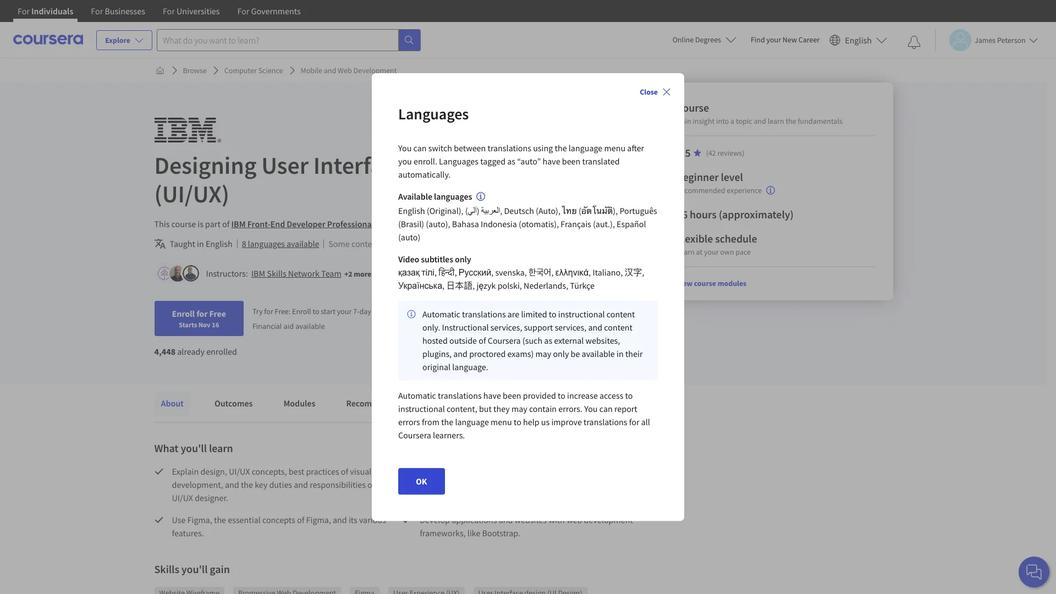 Task type: describe. For each thing, give the bounding box(es) containing it.
0 vertical spatial your
[[767, 35, 782, 45]]

provided
[[523, 390, 556, 401]]

english for english (original), العربية (آلي), deutsch (auto), ไทย (อัตโนมัติ), português (brasil) (auto), bahasa indonesia (otomatis), français (aut.), español (auto)
[[399, 205, 425, 216]]

ibm image
[[154, 118, 221, 143]]

deutsch
[[504, 205, 534, 216]]

skills you'll gain
[[154, 563, 230, 576]]

you inside you can switch between translations using the language menu after you enroll. languages tagged as "auto" have been translated automatically.
[[399, 143, 412, 154]]

exams)
[[508, 348, 534, 359]]

ελληνικά,
[[556, 267, 591, 278]]

recommendations
[[346, 398, 417, 409]]

and inside designing user interfaces and experiences (ui/ux)
[[421, 150, 461, 181]]

enroll inside enroll for free starts nov 16
[[172, 308, 195, 319]]

instructors: ibm skills network team +2 more
[[206, 268, 372, 279]]

0 horizontal spatial english
[[206, 238, 233, 249]]

improve
[[552, 417, 582, 428]]

8
[[242, 238, 246, 249]]

coursera inside the 'automatic translations are limited to instructional content only. instructional services, support services, and content hosted outside of coursera (such as external websites, plugins, and proctored exams) may only be available in their original language.'
[[488, 335, 521, 346]]

7-
[[353, 307, 360, 317]]

taught
[[170, 238, 195, 249]]

development
[[584, 515, 634, 526]]

+2 more button
[[345, 269, 372, 280]]

as inside the 'automatic translations are limited to instructional content only. instructional services, support services, and content hosted outside of coursera (such as external websites, plugins, and proctored exams) may only be available in their original language.'
[[545, 335, 553, 346]]

examine web design methodologies like responsive web design (rwd), and progressive web development.
[[420, 466, 630, 490]]

us
[[542, 417, 550, 428]]

a inside explain design, ui/ux concepts, best practices of visual development, and the key duties and responsibilities of a ui/ux designer.
[[377, 479, 381, 490]]

українська,
[[399, 280, 445, 291]]

at
[[697, 247, 703, 257]]

muhammad yahya image
[[182, 265, 199, 282]]

what
[[154, 441, 179, 455]]

video subtitles only қазақ тілі, हिन्दी, русский, svenska, 한국어, ελληνικά, italiano, 汉字, українська, 日本語, język polski, nederlands, türkçe
[[399, 254, 645, 291]]

been inside automatic translations have been provided to increase access to instructional content, but they may contain errors. you can report errors from the language menu to help us improve translations for all coursera learners.
[[503, 390, 522, 401]]

develop applications and websites with web development frameworks, like bootstrap.
[[420, 515, 635, 539]]

corey leong image
[[169, 265, 186, 282]]

home image
[[156, 66, 164, 75]]

languages inside you can switch between translations using the language menu after you enroll. languages tagged as "auto" have been translated automatically.
[[439, 156, 479, 167]]

қазақ
[[399, 267, 420, 278]]

development
[[354, 66, 397, 75]]

level
[[721, 170, 744, 184]]

hosted
[[423, 335, 448, 346]]

1 horizontal spatial ui/ux
[[229, 466, 250, 477]]

show notifications image
[[908, 36, 922, 49]]

2 vertical spatial content
[[605, 322, 633, 333]]

english (original), العربية (آلي), deutsch (auto), ไทย (อัตโนมัติ), português (brasil) (auto), bahasa indonesia (otomatis), français (aut.), español (auto)
[[399, 205, 658, 243]]

outcomes
[[215, 398, 253, 409]]

available inside the 'automatic translations are limited to instructional content only. instructional services, support services, and content hosted outside of coursera (such as external websites, plugins, and proctored exams) may only be available in their original language.'
[[582, 348, 615, 359]]

language inside automatic translations have been provided to increase access to instructional content, but they may contain errors. you can report errors from the language menu to help us improve translations for all coursera learners.
[[455, 417, 489, 428]]

the inside course gain insight into a topic and learn the fundamentals
[[786, 116, 797, 126]]

of right part
[[222, 219, 230, 230]]

find
[[751, 35, 766, 45]]

you'll for skills
[[182, 563, 208, 576]]

the inside you can switch between translations using the language menu after you enroll. languages tagged as "auto" have been translated automatically.
[[555, 143, 567, 154]]

your inside flexible schedule learn at your own pace
[[705, 247, 719, 257]]

limited
[[522, 309, 548, 320]]

topic
[[737, 116, 753, 126]]

languages dialog
[[372, 73, 685, 521]]

(rwd),
[[447, 479, 472, 490]]

0 vertical spatial languages
[[399, 104, 469, 124]]

support
[[524, 322, 553, 333]]

instructional inside the 'automatic translations are limited to instructional content only. instructional services, support services, and content hosted outside of coursera (such as external websites, plugins, and proctored exams) may only be available in their original language.'
[[559, 309, 605, 320]]

instructional
[[442, 322, 489, 333]]

computer science
[[225, 66, 283, 75]]

available inside 8 languages available button
[[287, 238, 319, 249]]

menu inside you can switch between translations using the language menu after you enroll. languages tagged as "auto" have been translated automatically.
[[605, 143, 626, 154]]

testimonials link
[[442, 391, 503, 416]]

free:
[[275, 307, 291, 317]]

0 horizontal spatial translated
[[425, 238, 462, 249]]

a inside course gain insight into a topic and learn the fundamentals
[[731, 116, 735, 126]]

for inside automatic translations have been provided to increase access to instructional content, but they may contain errors. you can report errors from the language menu to help us improve translations for all coursera learners.
[[630, 417, 640, 428]]

more information on translated content image
[[477, 192, 486, 201]]

experiences
[[465, 150, 589, 181]]

ok
[[416, 476, 427, 487]]

for for universities
[[163, 6, 175, 17]]

(ui/ux)
[[154, 179, 229, 209]]

beginner
[[677, 170, 719, 184]]

use figma, the essential concepts of figma, and its various features.
[[172, 515, 388, 539]]

try
[[253, 307, 263, 317]]

professional
[[327, 219, 374, 230]]

concepts
[[263, 515, 296, 526]]

the inside automatic translations have been provided to increase access to instructional content, but they may contain errors. you can report errors from the language menu to help us improve translations for all coursera learners.
[[442, 417, 454, 428]]

bahasa
[[452, 218, 479, 229]]

reviews
[[527, 398, 558, 409]]

and inside course gain insight into a topic and learn the fundamentals
[[754, 116, 767, 126]]

(original),
[[427, 205, 464, 216]]

developer
[[287, 219, 326, 230]]

you'll for what
[[181, 441, 207, 455]]

access inside "try for free: enroll to start your 7-day full access free trial financial aid available"
[[385, 307, 406, 317]]

and inside use figma, the essential concepts of figma, and its various features.
[[333, 515, 347, 526]]

been inside you can switch between translations using the language menu after you enroll. languages tagged as "auto" have been translated automatically.
[[563, 156, 581, 167]]

2 horizontal spatial web
[[612, 466, 628, 477]]

mobile
[[301, 66, 323, 75]]

original
[[423, 362, 451, 373]]

between
[[454, 143, 486, 154]]

2 services, from the left
[[555, 322, 587, 333]]

coursera inside automatic translations have been provided to increase access to instructional content, but they may contain errors. you can report errors from the language menu to help us improve translations for all coursera learners.
[[399, 430, 432, 441]]

and down outside
[[454, 348, 468, 359]]

find your new career
[[751, 35, 820, 45]]

for for businesses
[[91, 6, 103, 17]]

free
[[209, 308, 226, 319]]

0 vertical spatial in
[[197, 238, 204, 249]]

certificate
[[376, 219, 415, 230]]

some
[[329, 238, 350, 249]]

1 vertical spatial content
[[607, 309, 636, 320]]

translations inside the 'automatic translations are limited to instructional content only. instructional services, support services, and content hosted outside of coursera (such as external websites, plugins, and proctored exams) may only be available in their original language.'
[[462, 309, 506, 320]]

banner navigation
[[9, 0, 310, 30]]

translated inside you can switch between translations using the language menu after you enroll. languages tagged as "auto" have been translated automatically.
[[583, 156, 620, 167]]

using
[[534, 143, 553, 154]]

translations inside you can switch between translations using the language menu after you enroll. languages tagged as "auto" have been translated automatically.
[[488, 143, 532, 154]]

this course is part of ibm front-end developer professional certificate
[[154, 219, 415, 230]]

subtitles
[[421, 254, 454, 265]]

have inside you can switch between translations using the language menu after you enroll. languages tagged as "auto" have been translated automatically.
[[543, 156, 561, 167]]

0 horizontal spatial be
[[414, 238, 423, 249]]

course for view
[[695, 279, 717, 288]]

help
[[524, 417, 540, 428]]

into
[[717, 116, 730, 126]]

they
[[494, 403, 510, 414]]

development,
[[172, 479, 223, 490]]

1 figma, from the left
[[187, 515, 212, 526]]

and inside "link"
[[324, 66, 336, 75]]

1 services, from the left
[[491, 322, 523, 333]]

may inside the 'automatic translations are limited to instructional content only. instructional services, support services, and content hosted outside of coursera (such as external websites, plugins, and proctored exams) may only be available in their original language.'
[[536, 348, 552, 359]]

enroll inside "try for free: enroll to start your 7-day full access free trial financial aid available"
[[292, 307, 311, 317]]

enroll for free starts nov 16
[[172, 308, 226, 329]]

increase
[[568, 390, 598, 401]]

for individuals
[[18, 6, 73, 17]]

progressive
[[489, 479, 532, 490]]

nederlands,
[[524, 280, 569, 291]]

ibm skills network team image
[[156, 265, 173, 282]]

русский,
[[459, 267, 494, 278]]

1 vertical spatial learn
[[209, 441, 233, 455]]

web inside the examine web design methodologies like responsive web design (rwd), and progressive web development.
[[453, 466, 469, 477]]

experience
[[727, 186, 763, 196]]

responsive
[[569, 466, 610, 477]]

with
[[549, 515, 565, 526]]

(such
[[523, 335, 543, 346]]

and up websites,
[[589, 322, 603, 333]]

course
[[677, 101, 710, 115]]

duties
[[269, 479, 292, 490]]

learn inside course gain insight into a topic and learn the fundamentals
[[768, 116, 785, 126]]

websites
[[515, 515, 547, 526]]

coursera image
[[13, 31, 83, 49]]

practices
[[306, 466, 339, 477]]

insight
[[693, 116, 715, 126]]

career
[[799, 35, 820, 45]]

schedule
[[716, 232, 758, 246]]

1 horizontal spatial 16
[[677, 208, 688, 221]]

ok button
[[399, 468, 445, 495]]

financial aid available button
[[253, 321, 325, 331]]

português
[[620, 205, 658, 216]]

0 horizontal spatial may
[[382, 238, 398, 249]]

plugins,
[[423, 348, 452, 359]]

to left help
[[514, 417, 522, 428]]

but
[[479, 403, 492, 414]]

to inside "try for free: enroll to start your 7-day full access free trial financial aid available"
[[313, 307, 320, 317]]

their
[[626, 348, 643, 359]]

web inside "link"
[[338, 66, 352, 75]]

1 horizontal spatial ibm
[[252, 268, 265, 279]]



Task type: vqa. For each thing, say whether or not it's contained in the screenshot.
हिन्दी,
yes



Task type: locate. For each thing, give the bounding box(es) containing it.
like up development.
[[554, 466, 567, 477]]

ibm right instructors: at top left
[[252, 268, 265, 279]]

only.
[[423, 322, 441, 333]]

8 languages available button
[[242, 237, 319, 250]]

0 vertical spatial ibm
[[232, 219, 246, 230]]

1 vertical spatial your
[[705, 247, 719, 257]]

ibm left front-
[[232, 219, 246, 230]]

1 vertical spatial menu
[[491, 417, 512, 428]]

0 vertical spatial web
[[338, 66, 352, 75]]

0 horizontal spatial enroll
[[172, 308, 195, 319]]

1 horizontal spatial your
[[705, 247, 719, 257]]

0 horizontal spatial learn
[[209, 441, 233, 455]]

0 horizontal spatial languages
[[248, 238, 285, 249]]

2 horizontal spatial for
[[630, 417, 640, 428]]

in right taught
[[197, 238, 204, 249]]

0 horizontal spatial ui/ux
[[172, 493, 193, 504]]

1 horizontal spatial for
[[264, 307, 273, 317]]

been
[[563, 156, 581, 167], [503, 390, 522, 401]]

about link
[[154, 391, 190, 416]]

日本語,
[[447, 280, 475, 291]]

languages
[[434, 191, 472, 202], [248, 238, 285, 249]]

can inside automatic translations have been provided to increase access to instructional content, but they may contain errors. you can report errors from the language menu to help us improve translations for all coursera learners.
[[600, 403, 613, 414]]

0 horizontal spatial coursera
[[399, 430, 432, 441]]

0 vertical spatial course
[[172, 219, 196, 230]]

languages for available
[[434, 191, 472, 202]]

1 horizontal spatial instructional
[[559, 309, 605, 320]]

for left businesses
[[91, 6, 103, 17]]

web down methodologies
[[534, 479, 550, 490]]

1 horizontal spatial have
[[543, 156, 561, 167]]

be inside the 'automatic translations are limited to instructional content only. instructional services, support services, and content hosted outside of coursera (such as external websites, plugins, and proctored exams) may only be available in their original language.'
[[571, 348, 580, 359]]

after
[[628, 143, 645, 154]]

for
[[264, 307, 273, 317], [197, 308, 208, 319], [630, 417, 640, 428]]

1 vertical spatial coursera
[[399, 430, 432, 441]]

1 horizontal spatial learn
[[768, 116, 785, 126]]

and right mobile on the top left of page
[[324, 66, 336, 75]]

1 horizontal spatial enroll
[[292, 307, 311, 317]]

automatic up only.
[[423, 309, 461, 320]]

explain
[[172, 466, 199, 477]]

web right responsive
[[612, 466, 628, 477]]

the inside use figma, the essential concepts of figma, and its various features.
[[214, 515, 226, 526]]

for for individuals
[[18, 6, 30, 17]]

ibm
[[232, 219, 246, 230], [252, 268, 265, 279]]

flexible
[[677, 232, 714, 246]]

1 vertical spatial you
[[585, 403, 598, 414]]

language right using
[[569, 143, 603, 154]]

the right using
[[555, 143, 567, 154]]

0 horizontal spatial as
[[508, 156, 516, 167]]

1 vertical spatial been
[[503, 390, 522, 401]]

figma, up the features. at the bottom of the page
[[187, 515, 212, 526]]

the down designer.
[[214, 515, 226, 526]]

only down external
[[553, 348, 569, 359]]

and left the its
[[333, 515, 347, 526]]

2 figma, from the left
[[306, 515, 331, 526]]

for left all
[[630, 417, 640, 428]]

you up you
[[399, 143, 412, 154]]

features.
[[172, 528, 204, 539]]

translations down 'report'
[[584, 417, 628, 428]]

flexible schedule learn at your own pace
[[677, 232, 758, 257]]

0 horizontal spatial language
[[455, 417, 489, 428]]

available inside "try for free: enroll to start your 7-day full access free trial financial aid available"
[[296, 321, 325, 331]]

and inside develop applications and websites with web development frameworks, like bootstrap.
[[499, 515, 513, 526]]

web inside develop applications and websites with web development frameworks, like bootstrap.
[[567, 515, 583, 526]]

coursera up exams)
[[488, 335, 521, 346]]

languages down between
[[439, 156, 479, 167]]

is
[[198, 219, 204, 230]]

access up 'report'
[[600, 390, 624, 401]]

english right career
[[846, 34, 873, 45]]

language inside you can switch between translations using the language menu after you enroll. languages tagged as "auto" have been translated automatically.
[[569, 143, 603, 154]]

taught in english
[[170, 238, 233, 249]]

0 horizontal spatial only
[[455, 254, 472, 265]]

0 vertical spatial skills
[[267, 268, 287, 279]]

1 horizontal spatial can
[[600, 403, 613, 414]]

for governments
[[238, 6, 301, 17]]

automatic for automatic translations have been provided to increase access to instructional content, but they may contain errors. you can report errors from the language menu to help us improve translations for all coursera learners.
[[399, 390, 436, 401]]

learn
[[677, 247, 695, 257]]

english button
[[826, 22, 892, 58]]

your inside "try for free: enroll to start your 7-day full access free trial financial aid available"
[[337, 307, 352, 317]]

like inside the examine web design methodologies like responsive web design (rwd), and progressive web development.
[[554, 466, 567, 477]]

svenska,
[[496, 267, 527, 278]]

1 for from the left
[[18, 6, 30, 17]]

0 vertical spatial instructional
[[559, 309, 605, 320]]

to left start
[[313, 307, 320, 317]]

and down design
[[473, 479, 488, 490]]

may up help
[[512, 403, 528, 414]]

your right find
[[767, 35, 782, 45]]

in left their
[[617, 348, 624, 359]]

develop
[[420, 515, 450, 526]]

to right limited
[[549, 309, 557, 320]]

as inside you can switch between translations using the language menu after you enroll. languages tagged as "auto" have been translated automatically.
[[508, 156, 516, 167]]

for right try
[[264, 307, 273, 317]]

and up available languages
[[421, 150, 461, 181]]

tagged
[[481, 156, 506, 167]]

of down visual
[[368, 479, 375, 490]]

access inside automatic translations have been provided to increase access to instructional content, but they may contain errors. you can report errors from the language menu to help us improve translations for all coursera learners.
[[600, 390, 624, 401]]

1 horizontal spatial translated
[[583, 156, 620, 167]]

1 vertical spatial available
[[296, 321, 325, 331]]

None search field
[[157, 29, 421, 51]]

0 vertical spatial available
[[287, 238, 319, 249]]

instructional inside automatic translations have been provided to increase access to instructional content, but they may contain errors. you can report errors from the language menu to help us improve translations for all coursera learners.
[[399, 403, 445, 414]]

errors.
[[559, 403, 583, 414]]

2 vertical spatial your
[[337, 307, 352, 317]]

design,
[[201, 466, 227, 477]]

0 vertical spatial learn
[[768, 116, 785, 126]]

translations up instructional
[[462, 309, 506, 320]]

can inside you can switch between translations using the language menu after you enroll. languages tagged as "auto" have been translated automatically.
[[414, 143, 427, 154]]

1 horizontal spatial as
[[545, 335, 553, 346]]

bootstrap.
[[483, 528, 521, 539]]

1 vertical spatial instructional
[[399, 403, 445, 414]]

languages down front-
[[248, 238, 285, 249]]

english inside button
[[846, 34, 873, 45]]

ui/ux right design,
[[229, 466, 250, 477]]

recommended
[[677, 186, 726, 196]]

coursera down errors
[[399, 430, 432, 441]]

1 vertical spatial can
[[600, 403, 613, 414]]

automatic inside automatic translations have been provided to increase access to instructional content, but they may contain errors. you can report errors from the language menu to help us improve translations for all coursera learners.
[[399, 390, 436, 401]]

not
[[400, 238, 412, 249]]

what you'll learn
[[154, 441, 233, 455]]

find your new career link
[[746, 33, 826, 47]]

for left governments
[[238, 6, 250, 17]]

to inside the 'automatic translations are limited to instructional content only. instructional services, support services, and content hosted outside of coursera (such as external websites, plugins, and proctored exams) may only be available in their original language.'
[[549, 309, 557, 320]]

been right "auto" on the top of page
[[563, 156, 581, 167]]

the left the fundamentals
[[786, 116, 797, 126]]

menu inside automatic translations have been provided to increase access to instructional content, but they may contain errors. you can report errors from the language menu to help us improve translations for all coursera learners.
[[491, 417, 512, 428]]

english inside the english (original), العربية (آلي), deutsch (auto), ไทย (อัตโนมัติ), português (brasil) (auto), bahasa indonesia (otomatis), français (aut.), español (auto)
[[399, 205, 425, 216]]

0 vertical spatial you'll
[[181, 441, 207, 455]]

automatic inside the 'automatic translations are limited to instructional content only. instructional services, support services, and content hosted outside of coursera (such as external websites, plugins, and proctored exams) may only be available in their original language.'
[[423, 309, 461, 320]]

1 vertical spatial access
[[600, 390, 624, 401]]

0 vertical spatial web
[[453, 466, 469, 477]]

1 horizontal spatial web
[[567, 515, 583, 526]]

0 vertical spatial language
[[569, 143, 603, 154]]

0 horizontal spatial have
[[484, 390, 501, 401]]

your right "at"
[[705, 247, 719, 257]]

full
[[373, 307, 383, 317]]

all
[[642, 417, 651, 428]]

and down design,
[[225, 479, 239, 490]]

1 vertical spatial like
[[468, 528, 481, 539]]

browse
[[183, 66, 207, 75]]

languages inside button
[[248, 238, 285, 249]]

3 for from the left
[[163, 6, 175, 17]]

as right (such
[[545, 335, 553, 346]]

like inside develop applications and websites with web development frameworks, like bootstrap.
[[468, 528, 481, 539]]

automatic translations have been provided to increase access to instructional content, but they may contain errors. you can report errors from the language menu to help us improve translations for all coursera learners.
[[399, 390, 651, 441]]

16 right 'nov'
[[212, 320, 219, 329]]

best
[[289, 466, 305, 477]]

for inside "try for free: enroll to start your 7-day full access free trial financial aid available"
[[264, 307, 273, 317]]

english for english
[[846, 34, 873, 45]]

chat with us image
[[1026, 564, 1044, 581]]

translations up tagged
[[488, 143, 532, 154]]

from
[[422, 417, 440, 428]]

1 horizontal spatial language
[[569, 143, 603, 154]]

1 vertical spatial languages
[[439, 156, 479, 167]]

(auto)
[[399, 232, 421, 243]]

1 horizontal spatial access
[[600, 390, 624, 401]]

learn up design,
[[209, 441, 233, 455]]

the up learners.
[[442, 417, 454, 428]]

only inside video subtitles only қазақ тілі, हिन्दी, русский, svenska, 한국어, ελληνικά, italiano, 汉字, українська, 日本語, język polski, nederlands, türkçe
[[455, 254, 472, 265]]

been up "they"
[[503, 390, 522, 401]]

0 vertical spatial a
[[731, 116, 735, 126]]

0 vertical spatial access
[[385, 307, 406, 317]]

4,448 already enrolled
[[154, 346, 237, 357]]

1 horizontal spatial coursera
[[488, 335, 521, 346]]

and right topic
[[754, 116, 767, 126]]

you'll up explain
[[181, 441, 207, 455]]

english down part
[[206, 238, 233, 249]]

automatic for automatic translations are limited to instructional content only. instructional services, support services, and content hosted outside of coursera (such as external websites, plugins, and proctored exams) may only be available in their original language.
[[423, 309, 461, 320]]

0 vertical spatial can
[[414, 143, 427, 154]]

content
[[352, 238, 380, 249], [607, 309, 636, 320], [605, 322, 633, 333]]

1 horizontal spatial a
[[731, 116, 735, 126]]

4 for from the left
[[238, 6, 250, 17]]

1 vertical spatial translated
[[425, 238, 462, 249]]

for inside enroll for free starts nov 16
[[197, 308, 208, 319]]

starts
[[179, 320, 197, 329]]

web right with
[[567, 515, 583, 526]]

2 for from the left
[[91, 6, 103, 17]]

2 vertical spatial may
[[512, 403, 528, 414]]

you inside automatic translations have been provided to increase access to instructional content, but they may contain errors. you can report errors from the language menu to help us improve translations for all coursera learners.
[[585, 403, 598, 414]]

view
[[677, 279, 693, 288]]

outside
[[450, 335, 477, 346]]

0 vertical spatial coursera
[[488, 335, 521, 346]]

(อัตโนมัติ),
[[579, 205, 618, 216]]

1 horizontal spatial in
[[617, 348, 624, 359]]

proctored
[[470, 348, 506, 359]]

web left development
[[338, 66, 352, 75]]

fundamentals
[[798, 116, 843, 126]]

of inside the 'automatic translations are limited to instructional content only. instructional services, support services, and content hosted outside of coursera (such as external websites, plugins, and proctored exams) may only be available in their original language.'
[[479, 335, 486, 346]]

instructional up from
[[399, 403, 445, 414]]

a up various
[[377, 479, 381, 490]]

1 vertical spatial be
[[571, 348, 580, 359]]

automatic up errors
[[399, 390, 436, 401]]

you down increase
[[585, 403, 598, 414]]

1 vertical spatial automatic
[[399, 390, 436, 401]]

1 vertical spatial may
[[536, 348, 552, 359]]

1 vertical spatial ui/ux
[[172, 493, 193, 504]]

development.
[[552, 479, 603, 490]]

various
[[359, 515, 386, 526]]

as left "auto" on the top of page
[[508, 156, 516, 167]]

0 horizontal spatial skills
[[154, 563, 179, 576]]

for for try
[[264, 307, 273, 317]]

translations up 'content,'
[[438, 390, 482, 401]]

mobile and web development
[[301, 66, 397, 75]]

available right the aid
[[296, 321, 325, 331]]

about
[[161, 398, 184, 409]]

16 inside enroll for free starts nov 16
[[212, 320, 219, 329]]

16 hours (approximately)
[[677, 208, 794, 221]]

science
[[258, 66, 283, 75]]

skills down the features. at the bottom of the page
[[154, 563, 179, 576]]

figma, left the its
[[306, 515, 331, 526]]

1 vertical spatial skills
[[154, 563, 179, 576]]

1 vertical spatial you'll
[[182, 563, 208, 576]]

0 horizontal spatial been
[[503, 390, 522, 401]]

and down best
[[294, 479, 308, 490]]

for left individuals
[[18, 6, 30, 17]]

have
[[543, 156, 561, 167], [484, 390, 501, 401]]

course left is
[[172, 219, 196, 230]]

in inside the 'automatic translations are limited to instructional content only. instructional services, support services, and content hosted outside of coursera (such as external websites, plugins, and proctored exams) may only be available in their original language.'
[[617, 348, 624, 359]]

menu down "they"
[[491, 417, 512, 428]]

of up the proctored
[[479, 335, 486, 346]]

the inside explain design, ui/ux concepts, best practices of visual development, and the key duties and responsibilities of a ui/ux designer.
[[241, 479, 253, 490]]

may
[[382, 238, 398, 249], [536, 348, 552, 359], [512, 403, 528, 414]]

languages for 8
[[248, 238, 285, 249]]

outcomes link
[[208, 391, 260, 416]]

1 horizontal spatial figma,
[[306, 515, 331, 526]]

0 horizontal spatial web
[[453, 466, 469, 477]]

be down external
[[571, 348, 580, 359]]

web up '(rwd),'
[[453, 466, 469, 477]]

english up (brasil)
[[399, 205, 425, 216]]

to up the errors.
[[558, 390, 566, 401]]

1 horizontal spatial been
[[563, 156, 581, 167]]

applications
[[452, 515, 497, 526]]

0 horizontal spatial course
[[172, 219, 196, 230]]

instructional down türkçe
[[559, 309, 605, 320]]

services,
[[491, 322, 523, 333], [555, 322, 587, 333]]

of right concepts
[[297, 515, 305, 526]]

concepts,
[[252, 466, 287, 477]]

are
[[508, 309, 520, 320]]

recommendations link
[[340, 391, 424, 416]]

1 vertical spatial language
[[455, 417, 489, 428]]

enroll
[[292, 307, 311, 317], [172, 308, 195, 319]]

may left not
[[382, 238, 398, 249]]

(aut.),
[[593, 218, 615, 229]]

for up 'nov'
[[197, 308, 208, 319]]

2 horizontal spatial may
[[536, 348, 552, 359]]

may inside automatic translations have been provided to increase access to instructional content, but they may contain errors. you can report errors from the language menu to help us improve translations for all coursera learners.
[[512, 403, 528, 414]]

to up 'report'
[[626, 390, 633, 401]]

start
[[321, 307, 336, 317]]

can
[[414, 143, 427, 154], [600, 403, 613, 414]]

(otomatis),
[[519, 218, 559, 229]]

2 vertical spatial web
[[534, 479, 550, 490]]

available down websites,
[[582, 348, 615, 359]]

0 vertical spatial been
[[563, 156, 581, 167]]

0 horizontal spatial instructional
[[399, 403, 445, 414]]

for left universities
[[163, 6, 175, 17]]

0 vertical spatial content
[[352, 238, 380, 249]]

only inside the 'automatic translations are limited to instructional content only. instructional services, support services, and content hosted outside of coursera (such as external websites, plugins, and proctored exams) may only be available in their original language.'
[[553, 348, 569, 359]]

0 horizontal spatial figma,
[[187, 515, 212, 526]]

0 vertical spatial be
[[414, 238, 423, 249]]

you'll
[[181, 441, 207, 455], [182, 563, 208, 576]]

try for free: enroll to start your 7-day full access free trial financial aid available
[[253, 307, 434, 331]]

of up the responsibilities
[[341, 466, 349, 477]]

designing
[[154, 150, 257, 181]]

1 horizontal spatial services,
[[555, 322, 587, 333]]

a right into
[[731, 116, 735, 126]]

of inside use figma, the essential concepts of figma, and its various features.
[[297, 515, 305, 526]]

translated up subtitles
[[425, 238, 462, 249]]

skills
[[267, 268, 287, 279], [154, 563, 179, 576]]

enroll up starts
[[172, 308, 195, 319]]

0 horizontal spatial can
[[414, 143, 427, 154]]

indonesia
[[481, 218, 517, 229]]

1 horizontal spatial menu
[[605, 143, 626, 154]]

have inside automatic translations have been provided to increase access to instructional content, but they may contain errors. you can report errors from the language menu to help us improve translations for all coursera learners.
[[484, 390, 501, 401]]

0 vertical spatial languages
[[434, 191, 472, 202]]

(42
[[707, 148, 717, 158]]

1 vertical spatial english
[[399, 205, 425, 216]]

menu left after
[[605, 143, 626, 154]]

1 vertical spatial have
[[484, 390, 501, 401]]

access right full in the left of the page
[[385, 307, 406, 317]]

can left 'report'
[[600, 403, 613, 414]]

your left 7-
[[337, 307, 352, 317]]

0 vertical spatial ui/ux
[[229, 466, 250, 477]]

businesses
[[105, 6, 145, 17]]

close button
[[636, 82, 676, 102]]

like down applications
[[468, 528, 481, 539]]

for for enroll
[[197, 308, 208, 319]]

1 horizontal spatial languages
[[434, 191, 472, 202]]

the left key on the bottom of the page
[[241, 479, 253, 490]]

only up 'русский,'
[[455, 254, 472, 265]]

translated up (อัตโนมัติ),
[[583, 156, 620, 167]]

be right not
[[414, 238, 423, 249]]

you'll left gain
[[182, 563, 208, 576]]

1 vertical spatial a
[[377, 479, 381, 490]]

0 horizontal spatial ibm
[[232, 219, 246, 230]]

0 vertical spatial you
[[399, 143, 412, 154]]

services, up external
[[555, 322, 587, 333]]

explain design, ui/ux concepts, best practices of visual development, and the key duties and responsibilities of a ui/ux designer.
[[172, 466, 383, 504]]

free
[[407, 307, 420, 317]]

trial
[[421, 307, 434, 317]]

course for this
[[172, 219, 196, 230]]

key
[[255, 479, 268, 490]]

you
[[399, 156, 412, 167]]

individuals
[[31, 6, 73, 17]]

report
[[615, 403, 638, 414]]

languages inside "dialog"
[[434, 191, 472, 202]]

automatic translations are limited to instructional content only. instructional services, support services, and content hosted outside of coursera (such as external websites, plugins, and proctored exams) may only be available in their original language. element
[[399, 301, 658, 380]]

team
[[322, 268, 342, 279]]

for for governments
[[238, 6, 250, 17]]

languages up switch
[[399, 104, 469, 124]]

2 horizontal spatial your
[[767, 35, 782, 45]]

+2
[[345, 269, 353, 279]]

and inside the examine web design methodologies like responsive web design (rwd), and progressive web development.
[[473, 479, 488, 490]]

16 left hours
[[677, 208, 688, 221]]

1 vertical spatial web
[[567, 515, 583, 526]]

0 horizontal spatial your
[[337, 307, 352, 317]]

view course modules
[[677, 279, 747, 288]]

enroll right 'free:'
[[292, 307, 311, 317]]

1 vertical spatial only
[[553, 348, 569, 359]]

1 horizontal spatial web
[[534, 479, 550, 490]]

2 vertical spatial available
[[582, 348, 615, 359]]

languages up "(original),"
[[434, 191, 472, 202]]

responsibilities
[[310, 479, 366, 490]]

1 horizontal spatial skills
[[267, 268, 287, 279]]

0 horizontal spatial like
[[468, 528, 481, 539]]

1 horizontal spatial like
[[554, 466, 567, 477]]

for
[[18, 6, 30, 17], [91, 6, 103, 17], [163, 6, 175, 17], [238, 6, 250, 17]]

have down using
[[543, 156, 561, 167]]



